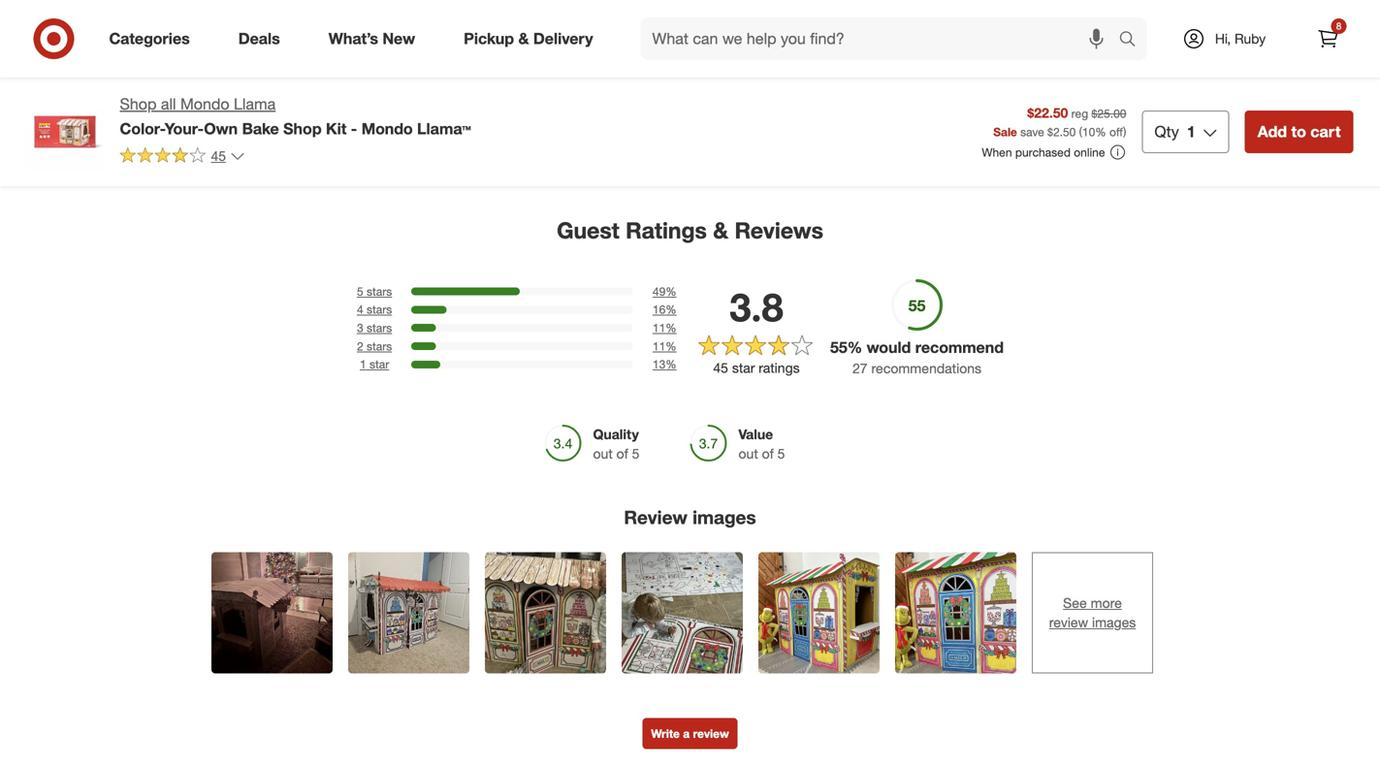 Task type: vqa. For each thing, say whether or not it's contained in the screenshot.


Task type: describe. For each thing, give the bounding box(es) containing it.
fao schwarz pottery wheel studio all-in-one sculpting workstation sponsored
[[632, 15, 779, 81]]

delivery
[[533, 29, 593, 48]]

one
[[875, 15, 903, 32]]

ratings
[[759, 359, 800, 376]]

16 %
[[653, 302, 677, 317]]

see more review images button
[[1032, 552, 1153, 674]]

guest review image 5 of 12, zoom in image
[[759, 552, 880, 674]]

out for quality out of 5
[[593, 445, 613, 462]]

studio
[[674, 32, 713, 49]]

search
[[1110, 31, 1157, 50]]

ivory paper co 12 sheet sticker book 4.5"x9" sponsored
[[38, 15, 187, 64]]

quality out of 5
[[593, 426, 640, 462]]

$22.50
[[1028, 104, 1068, 121]]

save
[[1021, 125, 1044, 139]]

49
[[653, 284, 666, 299]]

guest review image 2 of 12, zoom in image
[[348, 552, 469, 674]]

207
[[1342, 15, 1365, 32]]

new
[[383, 29, 415, 48]]

categories
[[109, 29, 190, 48]]

1 horizontal spatial &
[[713, 217, 729, 244]]

pen inside uniball retractable 207 black gel pens 6ct click top 0.7mm medium point pen
[[1226, 66, 1249, 83]]

pickup & delivery link
[[447, 17, 617, 60]]

out for value out of 5
[[739, 445, 758, 462]]

all-
[[717, 32, 737, 49]]

49 %
[[653, 284, 677, 299]]

4
[[357, 302, 363, 317]]

one
[[753, 32, 779, 49]]

uni 5ct one rectractable gel pens fine point 0.7mm assorted vivid ink sponsored
[[830, 15, 985, 81]]

add to cart
[[1258, 122, 1341, 141]]

16
[[653, 302, 666, 317]]

ballpoint
[[529, 15, 582, 32]]

vivid
[[935, 49, 964, 66]]

rectractable
[[907, 15, 984, 32]]

cart
[[1311, 122, 1341, 141]]

$
[[1048, 125, 1053, 139]]

11 % for 2 stars
[[653, 339, 677, 353]]

llama
[[234, 95, 276, 113]]

3.8
[[730, 283, 784, 331]]

4 stars
[[357, 302, 392, 317]]

1 star
[[360, 357, 389, 372]]

sponsored down ruby
[[1226, 66, 1283, 81]]

ivory for 1.0mm
[[434, 15, 464, 32]]

1 horizontal spatial shop
[[283, 119, 322, 138]]

co for black
[[507, 15, 525, 32]]

set
[[1108, 32, 1128, 49]]

8 link
[[1307, 17, 1350, 60]]

makeup
[[1113, 15, 1162, 32]]

categories link
[[93, 17, 214, 60]]

review
[[624, 506, 688, 528]]

star for 45
[[732, 359, 755, 376]]

5 for quality out of 5
[[632, 445, 640, 462]]

guest review image 4 of 12, zoom in image
[[622, 552, 743, 674]]

off
[[1110, 125, 1123, 139]]

paper for 1.0mm
[[467, 15, 503, 32]]

of for value
[[762, 445, 774, 462]]

8
[[1336, 20, 1342, 32]]

ink inside uni 5ct one rectractable gel pens fine point 0.7mm assorted vivid ink sponsored
[[967, 49, 985, 66]]

% for 5 stars
[[666, 284, 677, 299]]

0 horizontal spatial 1
[[360, 357, 366, 372]]

workstation
[[693, 49, 765, 66]]

pens for 0.7mm
[[1288, 32, 1318, 49]]

45 star ratings
[[713, 359, 800, 376]]

qty 1
[[1155, 122, 1196, 141]]

ivory for sticker
[[38, 15, 68, 32]]

3
[[357, 321, 363, 335]]

% for 2 stars
[[666, 339, 677, 353]]

sculpting
[[632, 49, 689, 66]]

review for write a review
[[693, 727, 729, 741]]

13 %
[[653, 357, 677, 372]]

0 horizontal spatial 5
[[357, 284, 363, 299]]

fao schwarz makeup vanity mirror set sponsored
[[1028, 15, 1162, 64]]

recommend
[[915, 338, 1004, 357]]

fao for fao schwarz pottery wheel studio all-in-one sculpting workstation
[[632, 15, 658, 32]]

purchased
[[1015, 145, 1071, 160]]

kit
[[326, 119, 347, 138]]

when
[[982, 145, 1012, 160]]

book
[[84, 32, 116, 49]]

5ct
[[852, 15, 871, 32]]

star for 1
[[370, 357, 389, 372]]

0.7mm inside uni 5ct one rectractable gel pens fine point 0.7mm assorted vivid ink sponsored
[[830, 49, 872, 66]]

when purchased online
[[982, 145, 1105, 160]]

stars for 3 stars
[[367, 321, 392, 335]]

27
[[853, 360, 868, 377]]

0.7mm inside uniball retractable 207 black gel pens 6ct click top 0.7mm medium point pen
[[1251, 49, 1293, 66]]

stars for 2 stars
[[367, 339, 392, 353]]

2 stars
[[357, 339, 392, 353]]

medium
[[1297, 49, 1347, 66]]

ivory paper co ballpoint pen 1.0mm black ink link
[[434, 0, 593, 64]]

wheel
[[632, 32, 670, 49]]

5 stars
[[357, 284, 392, 299]]

all
[[161, 95, 176, 113]]

sponsored inside "ivory paper co 12 sheet sticker book 4.5"x9" sponsored"
[[38, 49, 96, 64]]

reviews
[[735, 217, 823, 244]]

recommendations
[[871, 360, 982, 377]]

write a review button
[[642, 718, 738, 749]]

11 % for 3 stars
[[653, 321, 677, 335]]

paper for sticker
[[72, 15, 108, 32]]

fao for fao schwarz makeup vanity mirror set
[[1028, 15, 1053, 32]]

your-
[[165, 119, 204, 138]]

ratings
[[626, 217, 707, 244]]

value out of 5
[[739, 426, 785, 462]]

sponsored inside uni 5ct one rectractable gel pens fine point 0.7mm assorted vivid ink sponsored
[[830, 66, 887, 81]]

images inside see more review images
[[1092, 614, 1136, 631]]

more
[[1091, 595, 1122, 612]]



Task type: locate. For each thing, give the bounding box(es) containing it.
images right review
[[693, 506, 756, 528]]

0 horizontal spatial star
[[370, 357, 389, 372]]

image of color-your-own bake shop kit - mondo llama™ image
[[27, 93, 104, 171]]

uni
[[830, 15, 848, 32]]

add
[[1258, 122, 1287, 141]]

point inside uni 5ct one rectractable gel pens fine point 0.7mm assorted vivid ink sponsored
[[918, 32, 949, 49]]

0 horizontal spatial review
[[693, 727, 729, 741]]

own
[[204, 119, 238, 138]]

45 right 13 %
[[713, 359, 728, 376]]

fine
[[888, 32, 914, 49]]

10
[[1082, 125, 1095, 139]]

0 horizontal spatial point
[[918, 32, 949, 49]]

would
[[867, 338, 911, 357]]

pen left 1.0mm
[[434, 32, 458, 49]]

pens for assorted
[[854, 32, 885, 49]]

2 ivory from the left
[[434, 15, 464, 32]]

0 horizontal spatial out
[[593, 445, 613, 462]]

co inside ivory paper co ballpoint pen 1.0mm black ink
[[507, 15, 525, 32]]

1 vertical spatial 11 %
[[653, 339, 677, 353]]

55
[[830, 338, 848, 357]]

deals
[[238, 29, 280, 48]]

1 horizontal spatial co
[[507, 15, 525, 32]]

45 link
[[120, 146, 245, 169]]

2 horizontal spatial 5
[[778, 445, 785, 462]]

in-
[[737, 32, 753, 49]]

ivory inside "ivory paper co 12 sheet sticker book 4.5"x9" sponsored"
[[38, 15, 68, 32]]

stars up 4 stars
[[367, 284, 392, 299]]

0 horizontal spatial paper
[[72, 15, 108, 32]]

1 horizontal spatial review
[[1049, 614, 1088, 631]]

45
[[211, 147, 226, 164], [713, 359, 728, 376]]

stars
[[367, 284, 392, 299], [367, 302, 392, 317], [367, 321, 392, 335], [367, 339, 392, 353]]

sponsored inside fao schwarz pottery wheel studio all-in-one sculpting workstation sponsored
[[632, 66, 689, 81]]

45 down the own
[[211, 147, 226, 164]]

point
[[918, 32, 949, 49], [1350, 49, 1380, 66]]

1 horizontal spatial mondo
[[362, 119, 413, 138]]

1 vertical spatial 11
[[653, 339, 666, 353]]

0 horizontal spatial gel
[[830, 32, 851, 49]]

1 horizontal spatial star
[[732, 359, 755, 376]]

point down 207
[[1350, 49, 1380, 66]]

1 horizontal spatial 45
[[713, 359, 728, 376]]

& right pickup
[[518, 29, 529, 48]]

11 for 3 stars
[[653, 321, 666, 335]]

guest review image 1 of 12, zoom in image
[[211, 552, 333, 674]]

1 gel from the left
[[830, 32, 851, 49]]

out down quality
[[593, 445, 613, 462]]

0 horizontal spatial pen
[[434, 32, 458, 49]]

review inside button
[[693, 727, 729, 741]]

out inside value out of 5
[[739, 445, 758, 462]]

)
[[1123, 125, 1127, 139]]

stars for 5 stars
[[367, 284, 392, 299]]

mondo right -
[[362, 119, 413, 138]]

0 horizontal spatial &
[[518, 29, 529, 48]]

sponsored down what can we help you find? suggestions appear below search box
[[830, 66, 887, 81]]

2 11 % from the top
[[653, 339, 677, 353]]

gel
[[830, 32, 851, 49], [1263, 32, 1284, 49]]

1 ivory from the left
[[38, 15, 68, 32]]

sponsored inside 'link'
[[236, 66, 294, 81]]

2 gel from the left
[[1263, 32, 1284, 49]]

co inside "ivory paper co 12 sheet sticker book 4.5"x9" sponsored"
[[111, 15, 129, 32]]

6ct
[[1322, 32, 1341, 49]]

45 for 45
[[211, 147, 226, 164]]

pens
[[854, 32, 885, 49], [1288, 32, 1318, 49]]

1 horizontal spatial 1
[[1187, 122, 1196, 141]]

2 black from the left
[[1226, 32, 1259, 49]]

stars for 4 stars
[[367, 302, 392, 317]]

1 horizontal spatial out
[[739, 445, 758, 462]]

1 horizontal spatial 5
[[632, 445, 640, 462]]

schwarz
[[1057, 15, 1109, 32]]

sale
[[993, 125, 1017, 139]]

% inside 55 % would recommend 27 recommendations
[[848, 338, 862, 357]]

0 vertical spatial 45
[[211, 147, 226, 164]]

of down quality
[[617, 445, 628, 462]]

0 vertical spatial review
[[1049, 614, 1088, 631]]

0 vertical spatial &
[[518, 29, 529, 48]]

1 paper from the left
[[72, 15, 108, 32]]

0 horizontal spatial of
[[617, 445, 628, 462]]

of for quality
[[617, 445, 628, 462]]

2 paper from the left
[[467, 15, 503, 32]]

1 horizontal spatial paper
[[467, 15, 503, 32]]

hi, ruby
[[1215, 30, 1266, 47]]

star left ratings
[[732, 359, 755, 376]]

images down more
[[1092, 614, 1136, 631]]

pens inside uniball retractable 207 black gel pens 6ct click top 0.7mm medium point pen
[[1288, 32, 1318, 49]]

pickup & delivery
[[464, 29, 593, 48]]

1 horizontal spatial gel
[[1263, 32, 1284, 49]]

pen
[[434, 32, 458, 49], [1226, 66, 1249, 83]]

0 vertical spatial images
[[693, 506, 756, 528]]

shop
[[120, 95, 157, 113], [283, 119, 322, 138]]

% for 3 stars
[[666, 321, 677, 335]]

1 stars from the top
[[367, 284, 392, 299]]

ruby
[[1235, 30, 1266, 47]]

2 0.7mm from the left
[[1251, 49, 1293, 66]]

sponsored down 'schwarz'
[[1028, 49, 1085, 64]]

0.7mm down ruby
[[1251, 49, 1293, 66]]

0 horizontal spatial ivory
[[38, 15, 68, 32]]

0 horizontal spatial fao
[[632, 15, 658, 32]]

11 up 13
[[653, 339, 666, 353]]

pen down the hi, ruby
[[1226, 66, 1249, 83]]

1 horizontal spatial point
[[1350, 49, 1380, 66]]

% for 4 stars
[[666, 302, 677, 317]]

fao inside fao schwarz pottery wheel studio all-in-one sculpting workstation sponsored
[[632, 15, 658, 32]]

1 horizontal spatial images
[[1092, 614, 1136, 631]]

11 %
[[653, 321, 677, 335], [653, 339, 677, 353]]

sponsored
[[38, 49, 96, 64], [1028, 49, 1085, 64], [236, 66, 294, 81], [632, 66, 689, 81], [830, 66, 887, 81], [1226, 66, 1283, 81]]

1 right qty
[[1187, 122, 1196, 141]]

point inside uniball retractable 207 black gel pens 6ct click top 0.7mm medium point pen
[[1350, 49, 1380, 66]]

1 down the 2 on the top of page
[[360, 357, 366, 372]]

sticker
[[38, 32, 80, 49]]

sponsored up image of color-your-own bake shop kit - mondo llama™
[[38, 49, 96, 64]]

stars up 3 stars
[[367, 302, 392, 317]]

fao up sculpting
[[632, 15, 658, 32]]

0 vertical spatial pen
[[434, 32, 458, 49]]

1 horizontal spatial 0.7mm
[[1251, 49, 1293, 66]]

sponsored down wheel
[[632, 66, 689, 81]]

what's
[[329, 29, 378, 48]]

ivory paper co ballpoint pen 1.0mm black ink
[[434, 15, 582, 49]]

0 vertical spatial 11 %
[[653, 321, 677, 335]]

out down "value"
[[739, 445, 758, 462]]

ink
[[545, 32, 563, 49], [967, 49, 985, 66]]

gel inside uni 5ct one rectractable gel pens fine point 0.7mm assorted vivid ink sponsored
[[830, 32, 851, 49]]

2 of from the left
[[762, 445, 774, 462]]

1.0mm
[[461, 32, 503, 49]]

5 inside quality out of 5
[[632, 445, 640, 462]]

5 inside value out of 5
[[778, 445, 785, 462]]

mondo up the own
[[180, 95, 229, 113]]

what's new
[[329, 29, 415, 48]]

guest review image 3 of 12, zoom in image
[[485, 552, 606, 674]]

0 horizontal spatial 45
[[211, 147, 226, 164]]

pens left 6ct
[[1288, 32, 1318, 49]]

write
[[651, 727, 680, 741]]

of
[[617, 445, 628, 462], [762, 445, 774, 462]]

% for 1 star
[[666, 357, 677, 372]]

1 horizontal spatial black
[[1226, 32, 1259, 49]]

12
[[133, 15, 148, 32]]

quality
[[593, 426, 639, 443]]

star down 2 stars
[[370, 357, 389, 372]]

1 vertical spatial 1
[[360, 357, 366, 372]]

4 stars from the top
[[367, 339, 392, 353]]

45 for 45 star ratings
[[713, 359, 728, 376]]

5 for value out of 5
[[778, 445, 785, 462]]

point right fine
[[918, 32, 949, 49]]

2
[[357, 339, 363, 353]]

0.7mm down 5ct
[[830, 49, 872, 66]]

0 horizontal spatial mondo
[[180, 95, 229, 113]]

1 black from the left
[[507, 32, 541, 49]]

sponsored up llama
[[236, 66, 294, 81]]

1 fao from the left
[[632, 15, 658, 32]]

ivory inside ivory paper co ballpoint pen 1.0mm black ink
[[434, 15, 464, 32]]

11 % up 13 %
[[653, 339, 677, 353]]

0 horizontal spatial pens
[[854, 32, 885, 49]]

black inside ivory paper co ballpoint pen 1.0mm black ink
[[507, 32, 541, 49]]

uniball retractable 207 black gel pens 6ct click top 0.7mm medium point pen
[[1226, 15, 1380, 83]]

0 horizontal spatial shop
[[120, 95, 157, 113]]

stars up 2 stars
[[367, 321, 392, 335]]

fao inside the fao schwarz makeup vanity mirror set sponsored
[[1028, 15, 1053, 32]]

paper inside ivory paper co ballpoint pen 1.0mm black ink
[[467, 15, 503, 32]]

5 up the 4
[[357, 284, 363, 299]]

0 horizontal spatial co
[[111, 15, 129, 32]]

2 co from the left
[[507, 15, 525, 32]]

review right a
[[693, 727, 729, 741]]

search button
[[1110, 17, 1157, 64]]

1 co from the left
[[111, 15, 129, 32]]

mondo
[[180, 95, 229, 113], [362, 119, 413, 138]]

5 down ratings
[[778, 445, 785, 462]]

2 out from the left
[[739, 445, 758, 462]]

hi,
[[1215, 30, 1231, 47]]

1 horizontal spatial fao
[[1028, 15, 1053, 32]]

1 vertical spatial mondo
[[362, 119, 413, 138]]

0 vertical spatial mondo
[[180, 95, 229, 113]]

1 vertical spatial images
[[1092, 614, 1136, 631]]

1 horizontal spatial ink
[[967, 49, 985, 66]]

-
[[351, 119, 357, 138]]

value
[[739, 426, 773, 443]]

write a review
[[651, 727, 729, 741]]

shop up the color-
[[120, 95, 157, 113]]

pen inside ivory paper co ballpoint pen 1.0mm black ink
[[434, 32, 458, 49]]

1 horizontal spatial ivory
[[434, 15, 464, 32]]

1 vertical spatial pen
[[1226, 66, 1249, 83]]

pens inside uni 5ct one rectractable gel pens fine point 0.7mm assorted vivid ink sponsored
[[854, 32, 885, 49]]

images
[[693, 506, 756, 528], [1092, 614, 1136, 631]]

1 of from the left
[[617, 445, 628, 462]]

0 horizontal spatial black
[[507, 32, 541, 49]]

top
[[1226, 49, 1247, 66]]

shop all mondo llama color-your-own bake shop kit - mondo llama™
[[120, 95, 471, 138]]

3 stars
[[357, 321, 392, 335]]

1 horizontal spatial of
[[762, 445, 774, 462]]

0.7mm
[[830, 49, 872, 66], [1251, 49, 1293, 66]]

to
[[1292, 122, 1306, 141]]

out
[[593, 445, 613, 462], [739, 445, 758, 462]]

4.5"x9"
[[120, 32, 165, 49]]

guest review image 6 of 12, zoom in image
[[895, 552, 1017, 674]]

% inside $22.50 reg $25.00 sale save $ 2.50 ( 10 % off )
[[1095, 125, 1106, 139]]

1
[[1187, 122, 1196, 141], [360, 357, 366, 372]]

of inside quality out of 5
[[617, 445, 628, 462]]

0 horizontal spatial images
[[693, 506, 756, 528]]

What can we help you find? suggestions appear below search field
[[641, 17, 1124, 60]]

1 11 from the top
[[653, 321, 666, 335]]

add to cart button
[[1245, 111, 1354, 153]]

5
[[357, 284, 363, 299], [632, 445, 640, 462], [778, 445, 785, 462]]

1 vertical spatial 45
[[713, 359, 728, 376]]

1 pens from the left
[[854, 32, 885, 49]]

1 vertical spatial review
[[693, 727, 729, 741]]

uniball
[[1226, 15, 1265, 32]]

review
[[1049, 614, 1088, 631], [693, 727, 729, 741]]

stars down 3 stars
[[367, 339, 392, 353]]

gel for uni
[[830, 32, 851, 49]]

0 vertical spatial 1
[[1187, 122, 1196, 141]]

& right ratings
[[713, 217, 729, 244]]

1 out from the left
[[593, 445, 613, 462]]

fao left 'schwarz'
[[1028, 15, 1053, 32]]

reg
[[1071, 106, 1088, 121]]

0 vertical spatial shop
[[120, 95, 157, 113]]

2 11 from the top
[[653, 339, 666, 353]]

13
[[653, 357, 666, 372]]

out inside quality out of 5
[[593, 445, 613, 462]]

pens left fine
[[854, 32, 885, 49]]

what's new link
[[312, 17, 440, 60]]

2 stars from the top
[[367, 302, 392, 317]]

sponsored inside the fao schwarz makeup vanity mirror set sponsored
[[1028, 49, 1085, 64]]

0 horizontal spatial ink
[[545, 32, 563, 49]]

5 down quality
[[632, 445, 640, 462]]

$22.50 reg $25.00 sale save $ 2.50 ( 10 % off )
[[993, 104, 1127, 139]]

1 vertical spatial shop
[[283, 119, 322, 138]]

review inside see more review images
[[1049, 614, 1088, 631]]

qty
[[1155, 122, 1179, 141]]

0 vertical spatial 11
[[653, 321, 666, 335]]

gel inside uniball retractable 207 black gel pens 6ct click top 0.7mm medium point pen
[[1263, 32, 1284, 49]]

vanity
[[1028, 32, 1064, 49]]

of down "value"
[[762, 445, 774, 462]]

ivory left pickup
[[434, 15, 464, 32]]

of inside value out of 5
[[762, 445, 774, 462]]

black inside uniball retractable 207 black gel pens 6ct click top 0.7mm medium point pen
[[1226, 32, 1259, 49]]

ivory left book at the top left of page
[[38, 15, 68, 32]]

1 horizontal spatial pen
[[1226, 66, 1249, 83]]

llama™
[[417, 119, 471, 138]]

shop left kit
[[283, 119, 322, 138]]

1 horizontal spatial pens
[[1288, 32, 1318, 49]]

2 pens from the left
[[1288, 32, 1318, 49]]

1 vertical spatial &
[[713, 217, 729, 244]]

11 for 2 stars
[[653, 339, 666, 353]]

deals link
[[222, 17, 304, 60]]

11 % down "16 %"
[[653, 321, 677, 335]]

gel for uniball
[[1263, 32, 1284, 49]]

color-
[[120, 119, 165, 138]]

ink inside ivory paper co ballpoint pen 1.0mm black ink
[[545, 32, 563, 49]]

assorted
[[876, 49, 931, 66]]

paper inside "ivory paper co 12 sheet sticker book 4.5"x9" sponsored"
[[72, 15, 108, 32]]

guest
[[557, 217, 620, 244]]

11
[[653, 321, 666, 335], [653, 339, 666, 353]]

&
[[518, 29, 529, 48], [713, 217, 729, 244]]

3 stars from the top
[[367, 321, 392, 335]]

%
[[1095, 125, 1106, 139], [666, 284, 677, 299], [666, 302, 677, 317], [666, 321, 677, 335], [848, 338, 862, 357], [666, 339, 677, 353], [666, 357, 677, 372]]

review down the see
[[1049, 614, 1088, 631]]

1 0.7mm from the left
[[830, 49, 872, 66]]

0 horizontal spatial 0.7mm
[[830, 49, 872, 66]]

2 fao from the left
[[1028, 15, 1053, 32]]

1 11 % from the top
[[653, 321, 677, 335]]

$25.00
[[1092, 106, 1127, 121]]

11 down 16
[[653, 321, 666, 335]]

co for book
[[111, 15, 129, 32]]

review for see more review images
[[1049, 614, 1088, 631]]



